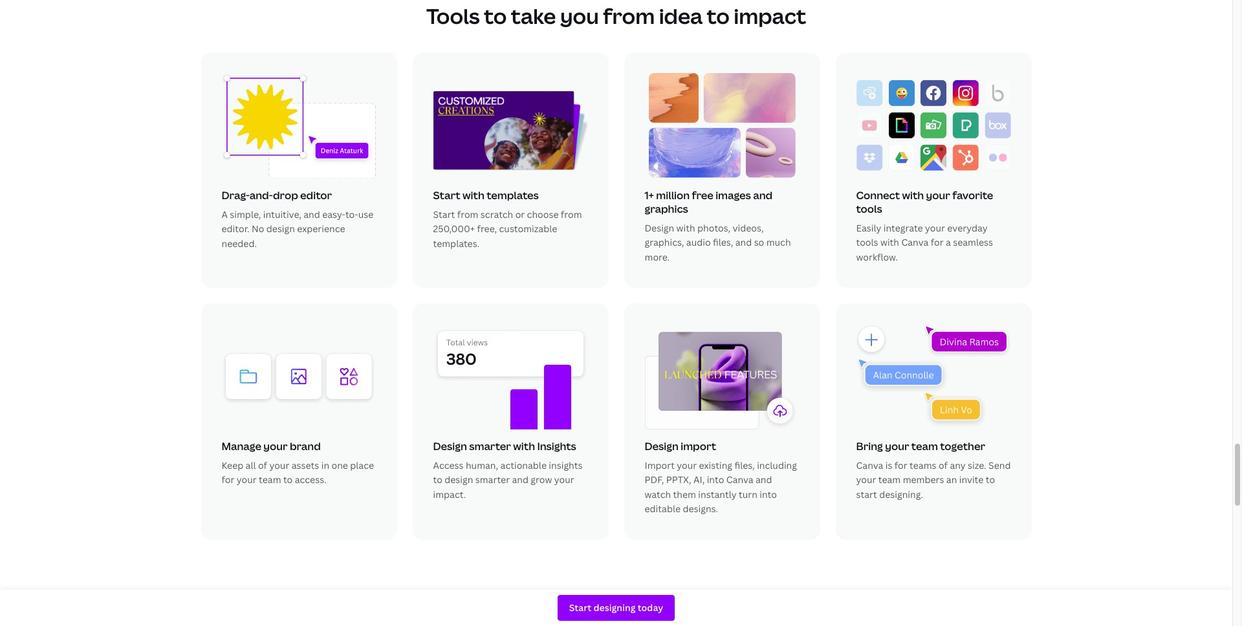 Task type: vqa. For each thing, say whether or not it's contained in the screenshot.


Task type: locate. For each thing, give the bounding box(es) containing it.
and-
[[250, 188, 273, 203]]

together
[[940, 439, 985, 454]]

0 horizontal spatial of
[[258, 459, 267, 472]]

your down insights
[[554, 474, 574, 486]]

2 horizontal spatial from
[[603, 2, 655, 30]]

design inside design smarter with insights access human, actionable insights to design smarter and grow your impact.
[[433, 439, 467, 454]]

your down all
[[237, 474, 257, 486]]

canva
[[901, 236, 928, 249], [856, 459, 883, 472], [726, 474, 753, 486]]

0 horizontal spatial team
[[259, 474, 281, 486]]

to down the assets
[[283, 474, 293, 486]]

so
[[754, 236, 764, 249]]

and
[[753, 188, 772, 203], [304, 208, 320, 221], [735, 236, 752, 249], [512, 474, 528, 486], [756, 474, 772, 486]]

0 horizontal spatial design
[[266, 223, 295, 235]]

2 horizontal spatial team
[[911, 439, 938, 454]]

existing
[[699, 459, 732, 472]]

for down keep
[[222, 474, 234, 486]]

2 horizontal spatial canva
[[901, 236, 928, 249]]

members
[[903, 474, 944, 486]]

design up import
[[645, 439, 679, 454]]

canva inside bring your team together canva is for teams of any size. send your team members an invite to start designing.
[[856, 459, 883, 472]]

smarter up human,
[[469, 439, 511, 454]]

with up 'scratch'
[[463, 188, 484, 203]]

0 vertical spatial design
[[266, 223, 295, 235]]

with up integrate
[[902, 188, 924, 203]]

graphics
[[645, 202, 688, 216]]

design down intuitive,
[[266, 223, 295, 235]]

from right choose
[[561, 208, 582, 221]]

and down videos,
[[735, 236, 752, 249]]

to down access
[[433, 474, 442, 486]]

no
[[252, 223, 264, 235]]

0 horizontal spatial from
[[457, 208, 478, 221]]

from right you
[[603, 2, 655, 30]]

files,
[[713, 236, 733, 249], [735, 459, 755, 472]]

seamless
[[953, 236, 993, 249]]

from for you
[[603, 2, 655, 30]]

canva down bring
[[856, 459, 883, 472]]

team down "is"
[[878, 474, 901, 486]]

0 horizontal spatial into
[[707, 474, 724, 486]]

and down including
[[756, 474, 772, 486]]

your
[[926, 188, 950, 203], [925, 222, 945, 234], [263, 439, 288, 454], [885, 439, 909, 454], [269, 459, 289, 472], [677, 459, 697, 472], [554, 474, 574, 486], [237, 474, 257, 486], [856, 474, 876, 486]]

canva inside connect with your favorite tools easily integrate your everyday tools with canva for a seamless workflow.
[[901, 236, 928, 249]]

to down send
[[986, 474, 995, 486]]

1 horizontal spatial canva
[[856, 459, 883, 472]]

files, right existing
[[735, 459, 755, 472]]

1 horizontal spatial design
[[445, 474, 473, 486]]

0 vertical spatial into
[[707, 474, 724, 486]]

design
[[266, 223, 295, 235], [445, 474, 473, 486]]

scratch
[[481, 208, 513, 221]]

0 vertical spatial for
[[931, 236, 944, 249]]

invite
[[959, 474, 983, 486]]

of
[[258, 459, 267, 472], [939, 459, 948, 472]]

your inside design smarter with insights access human, actionable insights to design smarter and grow your impact.
[[554, 474, 574, 486]]

of right all
[[258, 459, 267, 472]]

a
[[222, 208, 228, 221]]

bring your team together canva is for teams of any size. send your team members an invite to start designing.
[[856, 439, 1011, 501]]

pptx,
[[666, 474, 691, 486]]

team for manage your brand
[[259, 474, 281, 486]]

1 vertical spatial files,
[[735, 459, 755, 472]]

into down existing
[[707, 474, 724, 486]]

0 vertical spatial start
[[433, 188, 460, 203]]

with inside start with templates start from scratch or choose from 250,000+ free, customizable templates.
[[463, 188, 484, 203]]

team inside manage your brand keep all of your assets in one place for your team to access.
[[259, 474, 281, 486]]

2 vertical spatial canva
[[726, 474, 753, 486]]

2 vertical spatial for
[[222, 474, 234, 486]]

tools to take you from idea to impact
[[426, 2, 806, 30]]

for left "a"
[[931, 236, 944, 249]]

an
[[946, 474, 957, 486]]

to
[[484, 2, 507, 30], [707, 2, 730, 30], [433, 474, 442, 486], [283, 474, 293, 486], [986, 474, 995, 486]]

design inside design smarter with insights access human, actionable insights to design smarter and grow your impact.
[[445, 474, 473, 486]]

team
[[911, 439, 938, 454], [259, 474, 281, 486], [878, 474, 901, 486]]

design up graphics,
[[645, 222, 674, 234]]

keep
[[222, 459, 243, 472]]

canva down integrate
[[901, 236, 928, 249]]

tools down easily
[[856, 236, 878, 249]]

and down 'actionable'
[[512, 474, 528, 486]]

and inside design smarter with insights access human, actionable insights to design smarter and grow your impact.
[[512, 474, 528, 486]]

1 horizontal spatial for
[[895, 459, 907, 472]]

from for start
[[457, 208, 478, 221]]

experience
[[297, 223, 345, 235]]

1 horizontal spatial of
[[939, 459, 948, 472]]

1 tools from the top
[[856, 202, 882, 216]]

intuitive,
[[263, 208, 301, 221]]

1 horizontal spatial from
[[561, 208, 582, 221]]

1 horizontal spatial into
[[760, 488, 777, 501]]

from up 250,000+
[[457, 208, 478, 221]]

of left any
[[939, 459, 948, 472]]

tools
[[856, 202, 882, 216], [856, 236, 878, 249]]

team up "teams"
[[911, 439, 938, 454]]

canva inside design import import your existing files, including pdf, pptx, ai, into canva and watch them instantly turn into editable designs.
[[726, 474, 753, 486]]

your up pptx,
[[677, 459, 697, 472]]

and up experience
[[304, 208, 320, 221]]

1 vertical spatial design
[[445, 474, 473, 486]]

files, down the photos,
[[713, 236, 733, 249]]

any
[[950, 459, 966, 472]]

1 vertical spatial canva
[[856, 459, 883, 472]]

for
[[931, 236, 944, 249], [895, 459, 907, 472], [222, 474, 234, 486]]

free,
[[477, 223, 497, 235]]

design up access
[[433, 439, 467, 454]]

canva up turn
[[726, 474, 753, 486]]

smarter
[[469, 439, 511, 454], [475, 474, 510, 486]]

0 horizontal spatial canva
[[726, 474, 753, 486]]

tools up easily
[[856, 202, 882, 216]]

instantly
[[698, 488, 737, 501]]

design inside design import import your existing files, including pdf, pptx, ai, into canva and watch them instantly turn into editable designs.
[[645, 439, 679, 454]]

idea
[[659, 2, 703, 30]]

with up audio
[[676, 222, 695, 234]]

1 vertical spatial for
[[895, 459, 907, 472]]

2 horizontal spatial for
[[931, 236, 944, 249]]

1+ million free images and graphics design with photos, videos, graphics, audio files, and so much more.
[[645, 188, 791, 263]]

1 vertical spatial tools
[[856, 236, 878, 249]]

with inside 1+ million free images and graphics design with photos, videos, graphics, audio files, and so much more.
[[676, 222, 695, 234]]

send
[[988, 459, 1011, 472]]

0 vertical spatial files,
[[713, 236, 733, 249]]

grow
[[531, 474, 552, 486]]

1 vertical spatial start
[[433, 208, 455, 221]]

templates
[[487, 188, 539, 203]]

pdf,
[[645, 474, 664, 486]]

0 horizontal spatial files,
[[713, 236, 733, 249]]

take
[[511, 2, 556, 30]]

start
[[856, 488, 877, 501]]

with
[[463, 188, 484, 203], [902, 188, 924, 203], [676, 222, 695, 234], [880, 236, 899, 249], [513, 439, 535, 454]]

into right turn
[[760, 488, 777, 501]]

from
[[603, 2, 655, 30], [457, 208, 478, 221], [561, 208, 582, 221]]

1 horizontal spatial files,
[[735, 459, 755, 472]]

1 of from the left
[[258, 459, 267, 472]]

million
[[656, 188, 690, 203]]

your up "is"
[[885, 439, 909, 454]]

to inside design smarter with insights access human, actionable insights to design smarter and grow your impact.
[[433, 474, 442, 486]]

smarter down human,
[[475, 474, 510, 486]]

free
[[692, 188, 713, 203]]

team left the "access."
[[259, 474, 281, 486]]

design up impact.
[[445, 474, 473, 486]]

for inside connect with your favorite tools easily integrate your everyday tools with canva for a seamless workflow.
[[931, 236, 944, 249]]

designs.
[[683, 503, 718, 515]]

team for bring your team together
[[878, 474, 901, 486]]

for right "is"
[[895, 459, 907, 472]]

0 vertical spatial canva
[[901, 236, 928, 249]]

2 of from the left
[[939, 459, 948, 472]]

a
[[946, 236, 951, 249]]

watch
[[645, 488, 671, 501]]

editor.
[[222, 223, 249, 235]]

audio
[[686, 236, 711, 249]]

actionable
[[500, 459, 547, 471]]

start with templates start from scratch or choose from 250,000+ free, customizable templates.
[[433, 188, 582, 250]]

your left favorite
[[926, 188, 950, 203]]

start
[[433, 188, 460, 203], [433, 208, 455, 221]]

0 vertical spatial tools
[[856, 202, 882, 216]]

1 horizontal spatial team
[[878, 474, 901, 486]]

0 horizontal spatial for
[[222, 474, 234, 486]]

to left take
[[484, 2, 507, 30]]

drag-
[[222, 188, 250, 203]]

with up 'actionable'
[[513, 439, 535, 454]]

insights
[[537, 439, 576, 454]]

design inside 1+ million free images and graphics design with photos, videos, graphics, audio files, and so much more.
[[645, 222, 674, 234]]

250,000+
[[433, 223, 475, 235]]

into
[[707, 474, 724, 486], [760, 488, 777, 501]]



Task type: describe. For each thing, give the bounding box(es) containing it.
1 vertical spatial smarter
[[475, 474, 510, 486]]

to-
[[345, 208, 358, 221]]

your inside design import import your existing files, including pdf, pptx, ai, into canva and watch them instantly turn into editable designs.
[[677, 459, 697, 472]]

to inside bring your team together canva is for teams of any size. send your team members an invite to start designing.
[[986, 474, 995, 486]]

import
[[681, 439, 716, 454]]

ai,
[[694, 474, 705, 486]]

drag-and-drop editor a simple, intuitive, and easy-to-use editor. no design experience needed.
[[222, 188, 373, 250]]

them
[[673, 488, 696, 501]]

with up workflow. on the top of page
[[880, 236, 899, 249]]

assets
[[292, 459, 319, 472]]

for inside manage your brand keep all of your assets in one place for your team to access.
[[222, 474, 234, 486]]

your left the assets
[[269, 459, 289, 472]]

2 tools from the top
[[856, 236, 878, 249]]

2 start from the top
[[433, 208, 455, 221]]

1 vertical spatial into
[[760, 488, 777, 501]]

and right images
[[753, 188, 772, 203]]

design inside drag-and-drop editor a simple, intuitive, and easy-to-use editor. no design experience needed.
[[266, 223, 295, 235]]

teams
[[910, 459, 936, 472]]

and inside drag-and-drop editor a simple, intuitive, and easy-to-use editor. no design experience needed.
[[304, 208, 320, 221]]

favorite
[[952, 188, 993, 203]]

connect
[[856, 188, 900, 203]]

impact.
[[433, 488, 466, 500]]

design import import your existing files, including pdf, pptx, ai, into canva and watch them instantly turn into editable designs.
[[645, 439, 797, 515]]

human,
[[466, 459, 498, 471]]

design for design smarter with insights
[[433, 439, 467, 454]]

all
[[246, 459, 256, 472]]

editor
[[300, 188, 332, 203]]

turn
[[739, 488, 757, 501]]

bring
[[856, 439, 883, 454]]

design smarter with insights access human, actionable insights to design smarter and grow your impact.
[[433, 439, 582, 500]]

to right idea at the right
[[707, 2, 730, 30]]

including
[[757, 459, 797, 472]]

integrate
[[883, 222, 923, 234]]

designing.
[[879, 488, 923, 501]]

drop
[[273, 188, 298, 203]]

1+
[[645, 188, 654, 203]]

easy-
[[322, 208, 345, 221]]

1 start from the top
[[433, 188, 460, 203]]

canva for tools
[[901, 236, 928, 249]]

more.
[[645, 251, 670, 263]]

your left brand at the left bottom of the page
[[263, 439, 288, 454]]

much
[[766, 236, 791, 249]]

choose
[[527, 208, 559, 221]]

0 vertical spatial smarter
[[469, 439, 511, 454]]

everyday
[[947, 222, 987, 234]]

your right integrate
[[925, 222, 945, 234]]

workflow.
[[856, 251, 898, 263]]

of inside bring your team together canva is for teams of any size. send your team members an invite to start designing.
[[939, 459, 948, 472]]

for inside bring your team together canva is for teams of any size. send your team members an invite to start designing.
[[895, 459, 907, 472]]

in
[[321, 459, 329, 472]]

access.
[[295, 474, 326, 486]]

images
[[716, 188, 751, 203]]

brand
[[290, 439, 321, 454]]

insights
[[549, 459, 582, 471]]

files, inside design import import your existing files, including pdf, pptx, ai, into canva and watch them instantly turn into editable designs.
[[735, 459, 755, 472]]

size.
[[968, 459, 986, 472]]

easily
[[856, 222, 881, 234]]

templates.
[[433, 237, 479, 250]]

customizable
[[499, 223, 557, 235]]

design for design import
[[645, 439, 679, 454]]

canva for existing
[[726, 474, 753, 486]]

place
[[350, 459, 374, 472]]

photos,
[[697, 222, 730, 234]]

graphics,
[[645, 236, 684, 249]]

to inside manage your brand keep all of your assets in one place for your team to access.
[[283, 474, 293, 486]]

needed.
[[222, 237, 257, 250]]

simple,
[[230, 208, 261, 221]]

access
[[433, 459, 464, 471]]

is
[[885, 459, 892, 472]]

or
[[515, 208, 525, 221]]

and inside design import import your existing files, including pdf, pptx, ai, into canva and watch them instantly turn into editable designs.
[[756, 474, 772, 486]]

editable
[[645, 503, 681, 515]]

with inside design smarter with insights access human, actionable insights to design smarter and grow your impact.
[[513, 439, 535, 454]]

one
[[332, 459, 348, 472]]

use
[[358, 208, 373, 221]]

tools
[[426, 2, 480, 30]]

of inside manage your brand keep all of your assets in one place for your team to access.
[[258, 459, 267, 472]]

impact
[[734, 2, 806, 30]]

connect with your favorite tools easily integrate your everyday tools with canva for a seamless workflow.
[[856, 188, 993, 263]]

manage
[[222, 439, 261, 454]]

you
[[560, 2, 599, 30]]

manage your brand keep all of your assets in one place for your team to access.
[[222, 439, 374, 486]]

your up start
[[856, 474, 876, 486]]

videos,
[[733, 222, 764, 234]]

import
[[645, 459, 675, 472]]

files, inside 1+ million free images and graphics design with photos, videos, graphics, audio files, and so much more.
[[713, 236, 733, 249]]



